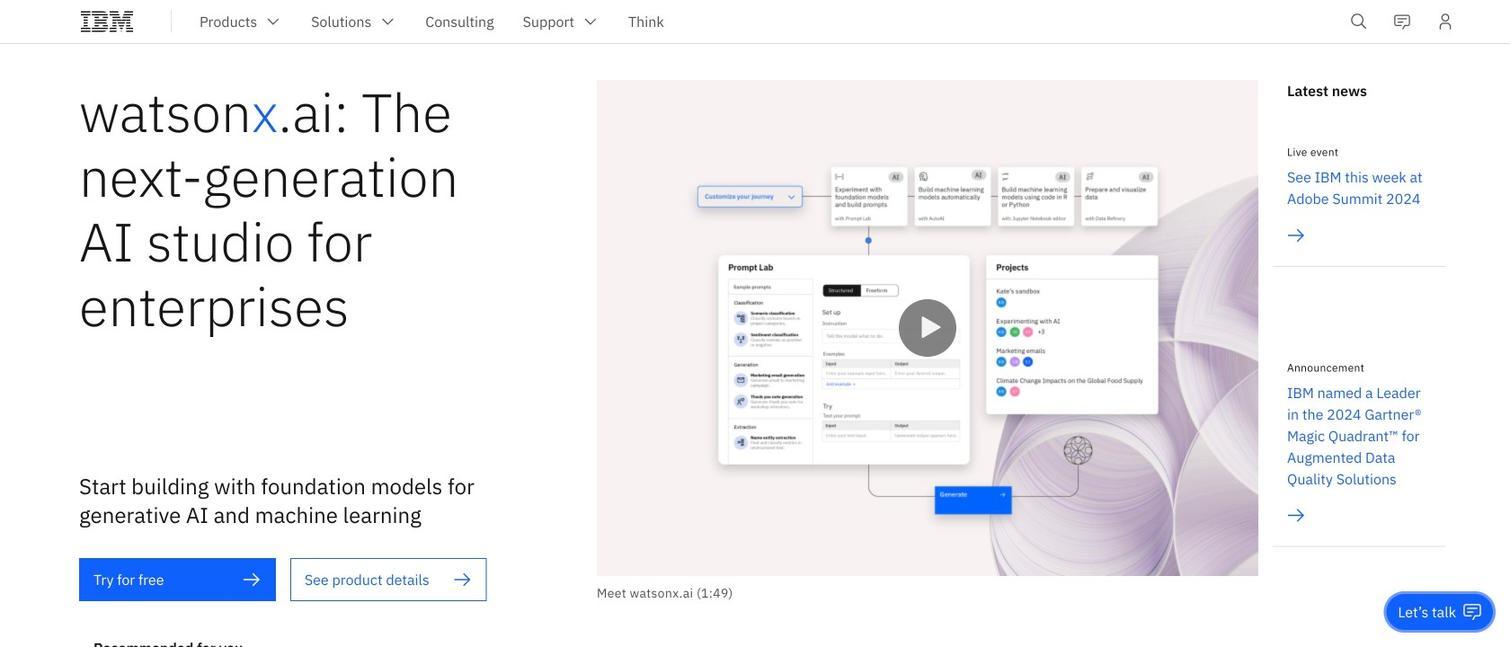 Task type: describe. For each thing, give the bounding box(es) containing it.
let's talk element
[[1398, 602, 1456, 622]]



